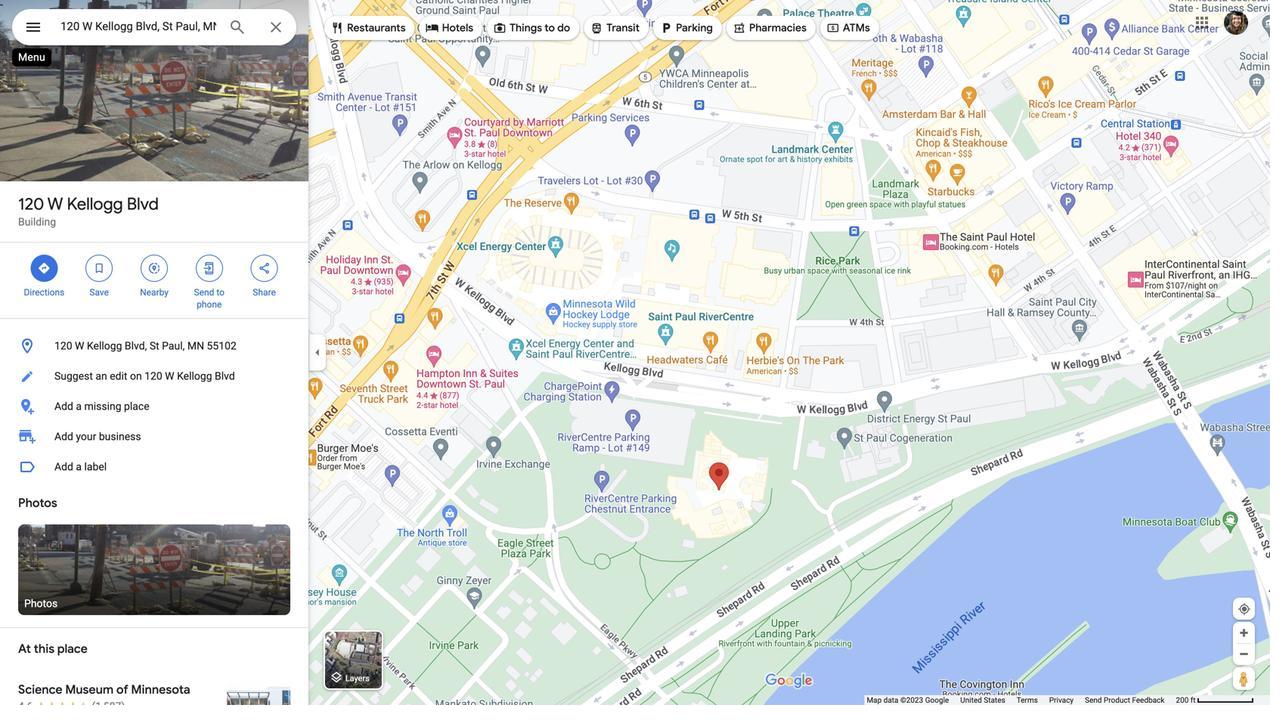 Task type: vqa. For each thing, say whether or not it's contained in the screenshot.


Task type: locate. For each thing, give the bounding box(es) containing it.
1 vertical spatial w
[[75, 340, 84, 352]]


[[258, 260, 271, 277]]

120 w kellogg blvd, st paul, mn 55102 button
[[0, 331, 309, 361]]

a inside "button"
[[76, 461, 82, 473]]

2 vertical spatial w
[[165, 370, 174, 383]]

w up building
[[47, 194, 63, 215]]

hotels
[[442, 21, 473, 35]]

1 vertical spatial 120
[[54, 340, 72, 352]]

place
[[124, 400, 149, 413], [57, 642, 88, 657]]

2 horizontal spatial w
[[165, 370, 174, 383]]

add your business
[[54, 431, 141, 443]]

0 vertical spatial kellogg
[[67, 194, 123, 215]]

place right 'this'
[[57, 642, 88, 657]]

1 vertical spatial kellogg
[[87, 340, 122, 352]]

footer inside google maps element
[[867, 696, 1176, 705]]


[[590, 20, 604, 36]]

building
[[18, 216, 56, 228]]

phone
[[197, 299, 222, 310]]

restaurants
[[347, 21, 406, 35]]

add a label button
[[0, 452, 309, 482]]

send product feedback button
[[1085, 696, 1165, 705]]

0 horizontal spatial w
[[47, 194, 63, 215]]

privacy button
[[1049, 696, 1074, 705]]

add inside button
[[54, 400, 73, 413]]

a inside button
[[76, 400, 82, 413]]

200 ft
[[1176, 696, 1196, 705]]

120 for blvd
[[18, 194, 44, 215]]

send for send product feedback
[[1085, 696, 1102, 705]]

google maps element
[[0, 0, 1270, 705]]

0 vertical spatial to
[[545, 21, 555, 35]]

 search field
[[12, 9, 296, 48]]

st
[[150, 340, 159, 352]]

0 horizontal spatial 120
[[18, 194, 44, 215]]

1 vertical spatial photos
[[24, 598, 58, 610]]

of
[[116, 682, 128, 698]]

kellogg down mn
[[177, 370, 212, 383]]

add
[[54, 400, 73, 413], [54, 431, 73, 443], [54, 461, 73, 473]]

4.6 stars 1,587 reviews image
[[18, 699, 125, 705]]

to left do
[[545, 21, 555, 35]]

2 vertical spatial add
[[54, 461, 73, 473]]

add down suggest
[[54, 400, 73, 413]]

0 vertical spatial w
[[47, 194, 63, 215]]

1 vertical spatial a
[[76, 461, 82, 473]]

120 right on at the left of the page
[[145, 370, 162, 383]]

zoom out image
[[1239, 649, 1250, 660]]

1 horizontal spatial blvd
[[215, 370, 235, 383]]

w down the paul,
[[165, 370, 174, 383]]

2 horizontal spatial 120
[[145, 370, 162, 383]]

1 vertical spatial to
[[217, 287, 225, 298]]

this
[[34, 642, 55, 657]]

w up suggest
[[75, 340, 84, 352]]

place down on at the left of the page
[[124, 400, 149, 413]]

 things to do
[[493, 20, 570, 36]]

to up phone
[[217, 287, 225, 298]]


[[733, 20, 746, 36]]

w inside 120 w kellogg blvd building
[[47, 194, 63, 215]]

©2023
[[901, 696, 923, 705]]

save
[[90, 287, 109, 298]]

1 horizontal spatial 120
[[54, 340, 72, 352]]

0 vertical spatial a
[[76, 400, 82, 413]]

2 a from the top
[[76, 461, 82, 473]]

do
[[557, 21, 570, 35]]

photos up 'this'
[[24, 598, 58, 610]]

120
[[18, 194, 44, 215], [54, 340, 72, 352], [145, 370, 162, 383]]

 hotels
[[425, 20, 473, 36]]

a for missing
[[76, 400, 82, 413]]

0 horizontal spatial to
[[217, 287, 225, 298]]

1 a from the top
[[76, 400, 82, 413]]

blvd up 
[[127, 194, 159, 215]]


[[659, 20, 673, 36]]

science
[[18, 682, 62, 698]]

add left label
[[54, 461, 73, 473]]


[[425, 20, 439, 36]]

send
[[194, 287, 214, 298], [1085, 696, 1102, 705]]

photos inside button
[[24, 598, 58, 610]]

send to phone
[[194, 287, 225, 310]]

0 vertical spatial add
[[54, 400, 73, 413]]

blvd
[[127, 194, 159, 215], [215, 370, 235, 383]]

1 horizontal spatial w
[[75, 340, 84, 352]]

send inside the send to phone
[[194, 287, 214, 298]]

1 add from the top
[[54, 400, 73, 413]]

1 horizontal spatial place
[[124, 400, 149, 413]]

edit
[[110, 370, 127, 383]]

photos
[[18, 496, 57, 511], [24, 598, 58, 610]]

3 add from the top
[[54, 461, 73, 473]]

add for add your business
[[54, 431, 73, 443]]

0 vertical spatial send
[[194, 287, 214, 298]]

united
[[961, 696, 982, 705]]

send inside button
[[1085, 696, 1102, 705]]

a left missing
[[76, 400, 82, 413]]

send left 'product'
[[1085, 696, 1102, 705]]

1 vertical spatial add
[[54, 431, 73, 443]]

on
[[130, 370, 142, 383]]

w for blvd,
[[75, 340, 84, 352]]

transit
[[607, 21, 640, 35]]

None field
[[60, 17, 216, 36]]

add inside "button"
[[54, 461, 73, 473]]

 parking
[[659, 20, 713, 36]]

none field inside the '120 w kellogg blvd, st paul, mn 55102' field
[[60, 17, 216, 36]]

add for add a missing place
[[54, 400, 73, 413]]

to
[[545, 21, 555, 35], [217, 287, 225, 298]]

google
[[925, 696, 949, 705]]

a left label
[[76, 461, 82, 473]]

120 up building
[[18, 194, 44, 215]]

 transit
[[590, 20, 640, 36]]

minnesota
[[131, 682, 190, 698]]

200 ft button
[[1176, 696, 1254, 705]]

1 horizontal spatial to
[[545, 21, 555, 35]]

suggest
[[54, 370, 93, 383]]

120 inside 120 w kellogg blvd building
[[18, 194, 44, 215]]

show your location image
[[1238, 603, 1251, 616]]

privacy
[[1049, 696, 1074, 705]]

collapse side panel image
[[309, 344, 326, 361]]

kellogg up an
[[87, 340, 122, 352]]

photos down add a label
[[18, 496, 57, 511]]

to inside  things to do
[[545, 21, 555, 35]]

kellogg
[[67, 194, 123, 215], [87, 340, 122, 352], [177, 370, 212, 383]]

google account: giulia masi  
(giulia.masi@adept.ai) image
[[1224, 11, 1248, 35]]

footer
[[867, 696, 1176, 705]]

paul,
[[162, 340, 185, 352]]


[[826, 20, 840, 36]]

layers
[[345, 674, 370, 683]]

blvd,
[[125, 340, 147, 352]]

kellogg inside 120 w kellogg blvd building
[[67, 194, 123, 215]]

send up phone
[[194, 287, 214, 298]]

55102
[[207, 340, 237, 352]]

0 horizontal spatial place
[[57, 642, 88, 657]]

mn
[[187, 340, 204, 352]]

0 vertical spatial 120
[[18, 194, 44, 215]]

a
[[76, 400, 82, 413], [76, 461, 82, 473]]

1 vertical spatial place
[[57, 642, 88, 657]]

footer containing map data ©2023 google
[[867, 696, 1176, 705]]

0 vertical spatial place
[[124, 400, 149, 413]]

0 horizontal spatial blvd
[[127, 194, 159, 215]]

blvd down 55102
[[215, 370, 235, 383]]

0 vertical spatial blvd
[[127, 194, 159, 215]]

2 vertical spatial 120
[[145, 370, 162, 383]]

1 horizontal spatial send
[[1085, 696, 1102, 705]]

suggest an edit on 120 w kellogg blvd button
[[0, 361, 309, 392]]

120 up suggest
[[54, 340, 72, 352]]

kellogg for blvd,
[[87, 340, 122, 352]]

suggest an edit on 120 w kellogg blvd
[[54, 370, 235, 383]]

w
[[47, 194, 63, 215], [75, 340, 84, 352], [165, 370, 174, 383]]

1 vertical spatial blvd
[[215, 370, 235, 383]]

2 add from the top
[[54, 431, 73, 443]]

product
[[1104, 696, 1130, 705]]

add left your
[[54, 431, 73, 443]]

w for blvd
[[47, 194, 63, 215]]

add a missing place button
[[0, 392, 309, 422]]

united states button
[[961, 696, 1006, 705]]

0 horizontal spatial send
[[194, 287, 214, 298]]

1 vertical spatial send
[[1085, 696, 1102, 705]]

kellogg up 
[[67, 194, 123, 215]]



Task type: describe. For each thing, give the bounding box(es) containing it.
science museum of minnesota
[[18, 682, 190, 698]]

nearby
[[140, 287, 169, 298]]

label
[[84, 461, 107, 473]]

terms button
[[1017, 696, 1038, 705]]


[[147, 260, 161, 277]]

add a label
[[54, 461, 107, 473]]

120 for blvd,
[[54, 340, 72, 352]]

missing
[[84, 400, 121, 413]]


[[37, 260, 51, 277]]

pharmacies
[[749, 21, 807, 35]]

120 w kellogg blvd main content
[[0, 0, 315, 705]]


[[493, 20, 507, 36]]

place inside button
[[124, 400, 149, 413]]


[[202, 260, 216, 277]]

business
[[99, 431, 141, 443]]

120 w kellogg blvd building
[[18, 194, 159, 228]]

blvd inside button
[[215, 370, 235, 383]]

feedback
[[1132, 696, 1165, 705]]

atms
[[843, 21, 870, 35]]

an
[[96, 370, 107, 383]]

share
[[253, 287, 276, 298]]

states
[[984, 696, 1006, 705]]

 button
[[12, 9, 54, 48]]

120 W Kellogg Blvd, St Paul, MN 55102 field
[[12, 9, 296, 45]]

 atms
[[826, 20, 870, 36]]

add for add a label
[[54, 461, 73, 473]]


[[92, 260, 106, 277]]

a for label
[[76, 461, 82, 473]]

at this place
[[18, 642, 88, 657]]

directions
[[24, 287, 65, 298]]

show street view coverage image
[[1233, 668, 1255, 690]]

blvd inside 120 w kellogg blvd building
[[127, 194, 159, 215]]

kellogg for blvd
[[67, 194, 123, 215]]

add a missing place
[[54, 400, 149, 413]]


[[24, 16, 42, 38]]

at
[[18, 642, 31, 657]]


[[330, 20, 344, 36]]

send product feedback
[[1085, 696, 1165, 705]]

ft
[[1191, 696, 1196, 705]]

united states
[[961, 696, 1006, 705]]

your
[[76, 431, 96, 443]]

things
[[510, 21, 542, 35]]

2 vertical spatial kellogg
[[177, 370, 212, 383]]

 restaurants
[[330, 20, 406, 36]]

parking
[[676, 21, 713, 35]]

to inside the send to phone
[[217, 287, 225, 298]]

0 vertical spatial photos
[[18, 496, 57, 511]]

science museum of minnesota link
[[0, 671, 309, 705]]

photos button
[[18, 525, 290, 616]]

museum
[[65, 682, 114, 698]]

map
[[867, 696, 882, 705]]

zoom in image
[[1239, 628, 1250, 639]]

send for send to phone
[[194, 287, 214, 298]]

add your business link
[[0, 422, 309, 452]]

120 w kellogg blvd, st paul, mn 55102
[[54, 340, 237, 352]]

terms
[[1017, 696, 1038, 705]]

200
[[1176, 696, 1189, 705]]

map data ©2023 google
[[867, 696, 949, 705]]

actions for 120 w kellogg blvd region
[[0, 243, 309, 318]]

data
[[884, 696, 899, 705]]

 pharmacies
[[733, 20, 807, 36]]



